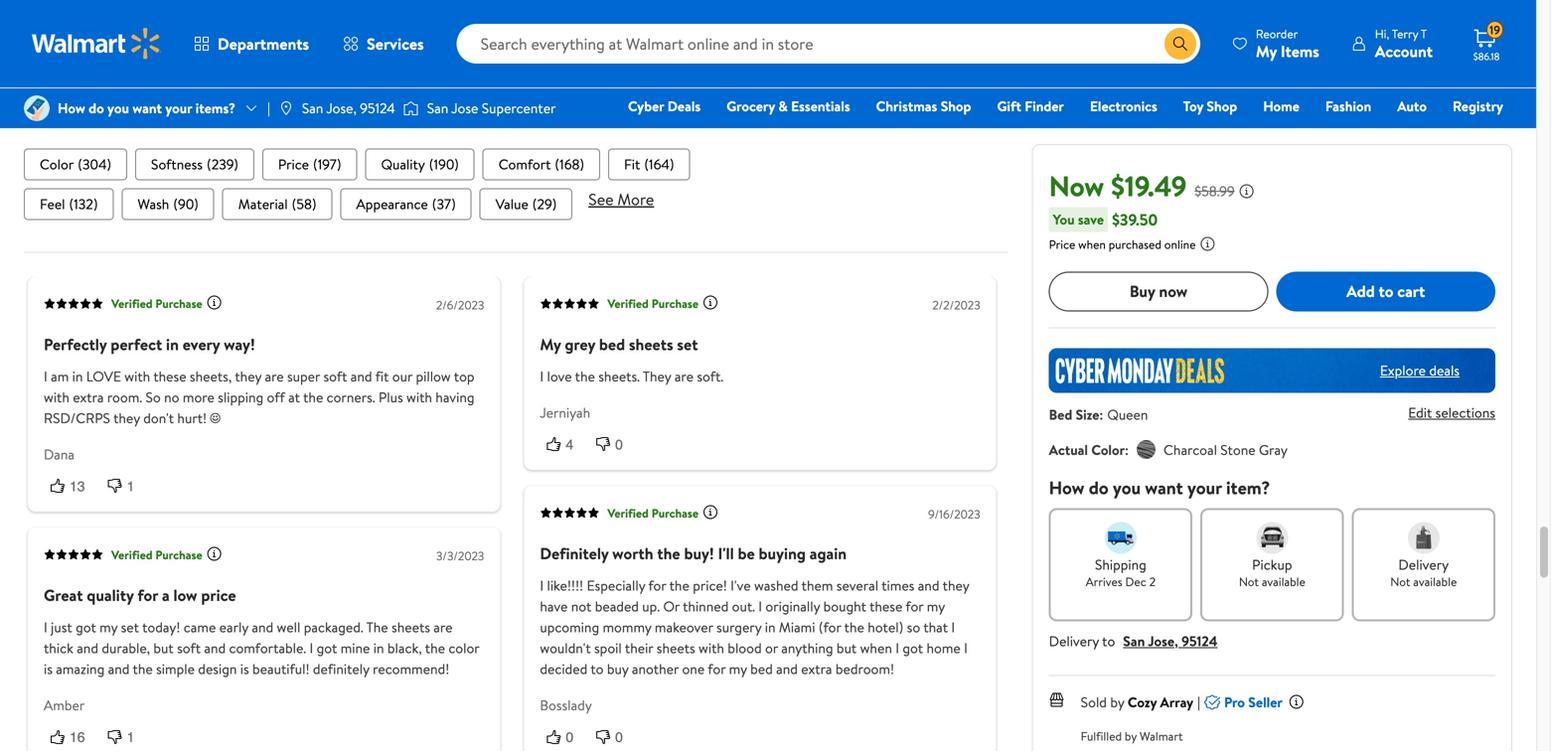Task type: vqa. For each thing, say whether or not it's contained in the screenshot.


Task type: locate. For each thing, give the bounding box(es) containing it.
more
[[183, 387, 215, 407]]

to inside button
[[1379, 280, 1394, 302]]

0 horizontal spatial when
[[860, 639, 892, 658]]

shop inside christmas shop link
[[941, 96, 972, 116]]

the
[[575, 367, 595, 386], [303, 387, 323, 407], [657, 543, 680, 565], [670, 576, 690, 596], [845, 618, 865, 637], [425, 639, 445, 658], [133, 660, 153, 679]]

verified purchase information image up every
[[206, 295, 222, 311]]

| right "array"
[[1198, 693, 1201, 712]]

1 horizontal spatial how
[[1049, 475, 1085, 500]]

i
[[44, 367, 47, 386], [540, 367, 544, 386], [540, 576, 544, 596], [759, 597, 762, 616], [44, 618, 47, 637], [952, 618, 955, 637], [310, 639, 313, 658], [896, 639, 900, 658], [964, 639, 968, 658]]

0 horizontal spatial want
[[132, 98, 162, 118]]

1 horizontal spatial shop
[[1207, 96, 1238, 116]]

with
[[125, 367, 150, 386], [44, 387, 69, 407], [407, 387, 432, 407], [699, 639, 725, 658]]

to left buy
[[591, 660, 604, 679]]

0 vertical spatial your
[[165, 98, 192, 118]]

list item
[[24, 148, 127, 180], [135, 148, 254, 180], [262, 148, 357, 180], [365, 148, 475, 180], [483, 148, 600, 180], [608, 148, 690, 180], [24, 188, 114, 220], [122, 188, 214, 220], [222, 188, 332, 220], [340, 188, 472, 220], [480, 188, 573, 220]]

shop for christmas shop
[[941, 96, 972, 116]]

set for sheets
[[677, 333, 698, 355]]

i left am
[[44, 367, 47, 386]]

price down you
[[1049, 236, 1076, 253]]

grocery
[[727, 96, 775, 116]]

Search search field
[[457, 24, 1200, 64]]

1 vertical spatial sheets
[[392, 618, 430, 637]]

sheets
[[629, 333, 673, 355], [392, 618, 430, 637], [657, 639, 695, 658]]

see more list
[[24, 188, 1008, 220]]

walmart+
[[1445, 124, 1504, 144]]

0 horizontal spatial available
[[1262, 573, 1306, 590]]

available inside delivery not available
[[1414, 573, 1457, 590]]

shop right christmas
[[941, 96, 972, 116]]

intent image for delivery image
[[1408, 522, 1440, 554]]

1 vertical spatial to
[[1102, 631, 1115, 651]]

0 for grey
[[615, 437, 623, 453]]

do down actual color :
[[1089, 475, 1109, 500]]

1 right 13
[[127, 478, 135, 494]]

0 vertical spatial :
[[1100, 405, 1104, 424]]

when down save
[[1079, 236, 1106, 253]]

1 vertical spatial set
[[121, 618, 139, 637]]

0 vertical spatial these
[[153, 367, 186, 386]]

 image left jose
[[403, 98, 419, 118]]

search icon image
[[1173, 36, 1189, 52]]

electronics link
[[1081, 95, 1167, 117]]

list item up (29)
[[483, 148, 600, 180]]

perfectly
[[44, 333, 107, 355]]

is down thick at the bottom of page
[[44, 660, 53, 679]]

surgery
[[717, 618, 762, 637]]

1 vertical spatial by
[[1125, 728, 1137, 745]]

not inside pickup not available
[[1239, 573, 1259, 590]]

hi, terry t account
[[1375, 25, 1433, 62]]

2 vertical spatial they
[[943, 576, 969, 596]]

registry link
[[1444, 95, 1513, 117]]

set up the soft.
[[677, 333, 698, 355]]

sheets up black,
[[392, 618, 430, 637]]

bed right grey
[[599, 333, 625, 355]]

fulfilled by walmart
[[1081, 728, 1183, 745]]

1 vertical spatial 95124
[[1182, 631, 1218, 651]]

1 horizontal spatial but
[[837, 639, 857, 658]]

0 vertical spatial my
[[1256, 40, 1277, 62]]

i down hotel)
[[896, 639, 900, 658]]

legal information image
[[1200, 236, 1216, 252]]

list
[[24, 148, 1008, 180]]

0 horizontal spatial your
[[165, 98, 192, 118]]

(197)
[[313, 154, 341, 174]]

delivery not available
[[1391, 555, 1457, 590]]

my down blood
[[729, 660, 747, 679]]

0 vertical spatial how
[[58, 98, 85, 118]]

95124 up "array"
[[1182, 631, 1218, 651]]

0 vertical spatial 95124
[[360, 98, 395, 118]]

san up price (197) at the left of the page
[[302, 98, 323, 118]]

1 vertical spatial jose,
[[1148, 631, 1179, 651]]

in down 'the'
[[373, 639, 384, 658]]

list item containing material
[[222, 188, 332, 220]]

verified purchase information image
[[206, 295, 222, 311], [703, 505, 719, 520], [206, 546, 222, 562]]

are up color
[[434, 618, 453, 637]]

verified purchase up a
[[111, 546, 202, 563]]

(90)
[[173, 194, 199, 213]]

available for pickup
[[1262, 573, 1306, 590]]

purchase for sheets
[[652, 295, 699, 312]]

in up or
[[765, 618, 776, 637]]

bed inside the i like!!!! especially for the price! i've washed them several times and they have not beaded up. or thinned out. i originally bought these for my upcoming mommy makeover surgery in miami (for the hotel) so that i wouldn't spoil their sheets with blood or anything but when i got home i decided to buy another one for my bed and extra bedroom!
[[750, 660, 773, 679]]

bed size : queen
[[1049, 405, 1148, 424]]

jerniyah
[[540, 403, 591, 422]]

definitely worth the buy! i'll be buying again
[[540, 543, 847, 565]]

you up intent image for shipping at the right bottom of the page
[[1113, 475, 1141, 500]]

verified purchase information image for i'll
[[703, 505, 719, 520]]

my
[[927, 597, 945, 616], [100, 618, 118, 637], [729, 660, 747, 679]]

list item up appearance (37)
[[365, 148, 475, 180]]

1 horizontal spatial available
[[1414, 573, 1457, 590]]

2 vertical spatial sheets
[[657, 639, 695, 658]]

in right am
[[72, 367, 83, 386]]

san jose, 95124 button
[[1123, 631, 1218, 651]]

my
[[1256, 40, 1277, 62], [540, 333, 561, 355]]

0 vertical spatial you
[[107, 98, 129, 118]]

1 vertical spatial your
[[1188, 475, 1222, 500]]

they up slipping
[[235, 367, 262, 386]]

verified purchase information image up price
[[206, 546, 222, 562]]

1 vertical spatial want
[[1145, 475, 1183, 500]]

set
[[677, 333, 698, 355], [121, 618, 139, 637]]

 image
[[24, 95, 50, 121]]

1 1 button from the top
[[101, 476, 150, 496]]

but down "(for"
[[837, 639, 857, 658]]

add
[[1347, 280, 1375, 302]]

my inside reorder my items
[[1256, 40, 1277, 62]]

sheets inside the i like!!!! especially for the price! i've washed them several times and they have not beaded up. or thinned out. i originally bought these for my upcoming mommy makeover surgery in miami (for the hotel) so that i wouldn't spoil their sheets with blood or anything but when i got home i decided to buy another one for my bed and extra bedroom!
[[657, 639, 695, 658]]

i left 'like!!!!'
[[540, 576, 544, 596]]

with down am
[[44, 387, 69, 407]]

list item containing softness
[[135, 148, 254, 180]]

not down intent image for delivery
[[1391, 573, 1411, 590]]

0 horizontal spatial extra
[[73, 387, 104, 407]]

1 horizontal spatial your
[[1188, 475, 1222, 500]]

set for my
[[121, 618, 139, 637]]

they up that
[[943, 576, 969, 596]]

0 horizontal spatial how
[[58, 98, 85, 118]]

4
[[566, 437, 574, 453]]

1 horizontal spatial my
[[729, 660, 747, 679]]

0 horizontal spatial :
[[1100, 405, 1104, 424]]

list item containing wash
[[122, 188, 214, 220]]

purchase up "low"
[[155, 546, 202, 563]]

1 vertical spatial they
[[113, 408, 140, 428]]

walmart
[[1140, 728, 1183, 745]]

departments
[[218, 33, 309, 55]]

no
[[164, 387, 179, 407]]

san down dec
[[1123, 631, 1145, 651]]

by
[[1111, 693, 1125, 712], [1125, 728, 1137, 745]]

1 1 from the top
[[127, 478, 135, 494]]

list item up the (58)
[[262, 148, 357, 180]]

0 horizontal spatial they
[[113, 408, 140, 428]]

2 horizontal spatial they
[[943, 576, 969, 596]]

purchase for buy!
[[652, 505, 699, 522]]

do
[[89, 98, 104, 118], [1089, 475, 1109, 500]]

color down bed size : queen
[[1092, 440, 1125, 459]]

0 down buy
[[615, 730, 623, 746]]

want down "charcoal"
[[1145, 475, 1183, 500]]

mine
[[341, 639, 370, 658]]

want up softness
[[132, 98, 162, 118]]

the inside i am in love with these sheets, they are super soft and fit our pillow top with extra room. so no more slipping off at the corners. plus with having rsd/crps they don't hurt! ☺
[[303, 387, 323, 407]]

pro seller
[[1224, 693, 1283, 712]]

for right one
[[708, 660, 726, 679]]

toy shop
[[1184, 96, 1238, 116]]

i left love
[[540, 367, 544, 386]]

verified up my grey bed sheets set
[[608, 295, 649, 312]]

feel
[[40, 194, 65, 213]]

1 vertical spatial my
[[100, 618, 118, 637]]

perfect
[[111, 333, 162, 355]]

1 available from the left
[[1262, 573, 1306, 590]]

and left fit
[[351, 367, 372, 386]]

1 horizontal spatial you
[[1113, 475, 1141, 500]]

1 vertical spatial bed
[[750, 660, 773, 679]]

0 vertical spatial do
[[89, 98, 104, 118]]

christmas shop link
[[867, 95, 980, 117]]

by for fulfilled
[[1125, 728, 1137, 745]]

delivery down intent image for delivery
[[1399, 555, 1449, 574]]

these up hotel)
[[870, 597, 903, 616]]

1 vertical spatial do
[[1089, 475, 1109, 500]]

a
[[162, 585, 170, 606]]

1 vertical spatial when
[[860, 639, 892, 658]]

1 vertical spatial extra
[[801, 660, 832, 679]]

1 horizontal spatial got
[[317, 639, 337, 658]]

verified up worth
[[608, 505, 649, 522]]

san for san jose, 95124
[[302, 98, 323, 118]]

to down arrives
[[1102, 631, 1115, 651]]

1 button for quality
[[101, 727, 150, 748]]

is
[[44, 660, 53, 679], [240, 660, 249, 679]]

wouldn't
[[540, 639, 591, 658]]

list item containing fit
[[608, 148, 690, 180]]

simple
[[156, 660, 195, 679]]

 image
[[403, 98, 419, 118], [278, 100, 294, 116]]

in left every
[[166, 333, 179, 355]]

delivery up sold
[[1049, 631, 1099, 651]]

online
[[1165, 236, 1196, 253]]

how
[[58, 98, 85, 118], [1049, 475, 1085, 500]]

soft up the corners. on the left bottom of page
[[323, 367, 347, 386]]

0 horizontal spatial delivery
[[1049, 631, 1099, 651]]

they inside the i like!!!! especially for the price! i've washed them several times and they have not beaded up. or thinned out. i originally bought these for my upcoming mommy makeover surgery in miami (for the hotel) so that i wouldn't spoil their sheets with blood or anything but when i got home i decided to buy another one for my bed and extra bedroom!
[[943, 576, 969, 596]]

and right times
[[918, 576, 940, 596]]

2 shop from the left
[[1207, 96, 1238, 116]]

verified purchase up worth
[[608, 505, 699, 522]]

purchase up every
[[155, 295, 202, 312]]

verified purchase
[[111, 295, 202, 312], [608, 295, 699, 312], [608, 505, 699, 522], [111, 546, 202, 563]]

 image for san jose supercenter
[[403, 98, 419, 118]]

2 vertical spatial my
[[729, 660, 747, 679]]

(239)
[[207, 154, 238, 174]]

purchase for every
[[155, 295, 202, 312]]

1 vertical spatial :
[[1125, 440, 1129, 459]]

color
[[449, 639, 479, 658]]

1 vertical spatial price
[[1049, 236, 1076, 253]]

purchase up definitely worth the buy! i'll be buying again
[[652, 505, 699, 522]]

0 vertical spatial price
[[278, 154, 309, 174]]

price
[[201, 585, 236, 606]]

1
[[127, 478, 135, 494], [127, 730, 135, 746]]

i right home
[[964, 639, 968, 658]]

delivery for to
[[1049, 631, 1099, 651]]

are
[[265, 367, 284, 386], [675, 367, 694, 386], [434, 618, 453, 637]]

fashion
[[1326, 96, 1372, 116]]

do right frequent
[[89, 98, 104, 118]]

1 horizontal spatial my
[[1256, 40, 1277, 62]]

1 vertical spatial delivery
[[1049, 631, 1099, 651]]

one
[[1351, 124, 1381, 144]]

1 horizontal spatial  image
[[403, 98, 419, 118]]

0 horizontal spatial you
[[107, 98, 129, 118]]

see more button
[[589, 188, 654, 210]]

(132)
[[69, 194, 98, 213]]

frequent
[[24, 105, 87, 127]]

0 vertical spatial they
[[235, 367, 262, 386]]

available inside pickup not available
[[1262, 573, 1306, 590]]

sold
[[1081, 693, 1107, 712]]

soft down came
[[177, 639, 201, 658]]

0 horizontal spatial |
[[267, 98, 270, 118]]

0 vertical spatial extra
[[73, 387, 104, 407]]

off
[[267, 387, 285, 407]]

2 horizontal spatial to
[[1379, 280, 1394, 302]]

price
[[278, 154, 309, 174], [1049, 236, 1076, 253]]

1 not from the left
[[1239, 573, 1259, 590]]

0 horizontal spatial to
[[591, 660, 604, 679]]

0 vertical spatial |
[[267, 98, 270, 118]]

2 1 button from the top
[[101, 727, 150, 748]]

(304)
[[78, 154, 111, 174]]

1 horizontal spatial soft
[[323, 367, 347, 386]]

cyber
[[628, 96, 664, 116]]

purchase for a
[[155, 546, 202, 563]]

love
[[86, 367, 121, 386]]

spoil
[[594, 639, 622, 658]]

extra down anything
[[801, 660, 832, 679]]

extra up the rsd/crps
[[73, 387, 104, 407]]

 image for san jose, 95124
[[278, 100, 294, 116]]

they down room. on the bottom left of page
[[113, 408, 140, 428]]

1 horizontal spatial not
[[1391, 573, 1411, 590]]

explore deals link
[[1372, 353, 1468, 388]]

0 vertical spatial soft
[[323, 367, 347, 386]]

1 horizontal spatial to
[[1102, 631, 1115, 651]]

1 vertical spatial soft
[[177, 639, 201, 658]]

again
[[810, 543, 847, 565]]

verified purchase information image up buy!
[[703, 505, 719, 520]]

1 horizontal spatial when
[[1079, 236, 1106, 253]]

comfort
[[499, 154, 551, 174]]

2 but from the left
[[837, 639, 857, 658]]

sheets down makeover
[[657, 639, 695, 658]]

1 vertical spatial how
[[1049, 475, 1085, 500]]

by right fulfilled
[[1125, 728, 1137, 745]]

0 button for grey
[[590, 434, 639, 454]]

in inside i am in love with these sheets, they are super soft and fit our pillow top with extra room. so no more slipping off at the corners. plus with having rsd/crps they don't hurt! ☺
[[72, 367, 83, 386]]

0 horizontal spatial san
[[302, 98, 323, 118]]

: for color
[[1125, 440, 1129, 459]]

verified for grey
[[608, 295, 649, 312]]

another
[[632, 660, 679, 679]]

2 not from the left
[[1391, 573, 1411, 590]]

these inside i am in love with these sheets, they are super soft and fit our pillow top with extra room. so no more slipping off at the corners. plus with having rsd/crps they don't hurt! ☺
[[153, 367, 186, 386]]

verified purchase for the
[[608, 505, 699, 522]]

jose,
[[326, 98, 357, 118], [1148, 631, 1179, 651]]

0 button
[[590, 434, 639, 454], [540, 727, 590, 748], [590, 727, 639, 748]]

fit
[[624, 154, 640, 174]]

verified for worth
[[608, 505, 649, 522]]

color (304)
[[40, 154, 111, 174]]

purchased
[[1109, 236, 1162, 253]]

list item up (90)
[[135, 148, 254, 180]]

0 vertical spatial sheets
[[629, 333, 673, 355]]

0 right the 4
[[615, 437, 623, 453]]

got down so
[[903, 639, 923, 658]]

1 shop from the left
[[941, 96, 972, 116]]

is right design
[[240, 660, 249, 679]]

queen
[[1108, 405, 1148, 424]]

1 horizontal spatial san
[[427, 98, 449, 118]]

0 vertical spatial verified purchase information image
[[206, 295, 222, 311]]

verified for quality
[[111, 546, 153, 563]]

1 but from the left
[[153, 639, 174, 658]]

0 horizontal spatial do
[[89, 98, 104, 118]]

price for price when purchased online
[[1049, 236, 1076, 253]]

1 horizontal spatial do
[[1089, 475, 1109, 500]]

edit selections
[[1409, 403, 1496, 422]]

1 vertical spatial these
[[870, 597, 903, 616]]

perfectly perfect in every way!
[[44, 333, 255, 355]]

1 vertical spatial 1 button
[[101, 727, 150, 748]]

these
[[153, 367, 186, 386], [870, 597, 903, 616]]

jose, down 2 at the right bottom of the page
[[1148, 631, 1179, 651]]

bed down or
[[750, 660, 773, 679]]

the left color
[[425, 639, 445, 658]]

walmart image
[[32, 28, 161, 60]]

appearance (37)
[[356, 194, 456, 213]]

0 horizontal spatial bed
[[599, 333, 625, 355]]

got right just
[[76, 618, 96, 637]]

2 available from the left
[[1414, 573, 1457, 590]]

gift
[[997, 96, 1022, 116]]

several
[[837, 576, 879, 596]]

shop right the toy
[[1207, 96, 1238, 116]]

i love the sheets. they are soft.
[[540, 367, 724, 386]]

not for pickup
[[1239, 573, 1259, 590]]

but
[[153, 639, 174, 658], [837, 639, 857, 658]]

1 button right 13
[[101, 476, 150, 496]]

upcoming
[[540, 618, 599, 637]]

verified up the perfect
[[111, 295, 153, 312]]

these up no
[[153, 367, 186, 386]]

do for how do you want your items?
[[89, 98, 104, 118]]

your for item?
[[1188, 475, 1222, 500]]

i am in love with these sheets, they are super soft and fit our pillow top with extra room. so no more slipping off at the corners. plus with having rsd/crps they don't hurt! ☺
[[44, 367, 475, 428]]

0 horizontal spatial soft
[[177, 639, 201, 658]]

early
[[219, 618, 249, 637]]

san left jose
[[427, 98, 449, 118]]

quality
[[381, 154, 425, 174]]

: left the queen
[[1100, 405, 1104, 424]]

list item containing color
[[24, 148, 127, 180]]

top
[[454, 367, 475, 386]]

: down the queen
[[1125, 440, 1129, 459]]

0 horizontal spatial but
[[153, 639, 174, 658]]

1 horizontal spatial are
[[434, 618, 453, 637]]

cozy
[[1128, 693, 1157, 712]]

not down the intent image for pickup
[[1239, 573, 1259, 590]]

0 horizontal spatial my
[[540, 333, 561, 355]]

1 vertical spatial verified purchase information image
[[703, 505, 719, 520]]

delivery inside delivery not available
[[1399, 555, 1449, 574]]

list item containing quality
[[365, 148, 475, 180]]

1 horizontal spatial price
[[1049, 236, 1076, 253]]

room.
[[107, 387, 142, 407]]

list item down price (197) at the left of the page
[[222, 188, 332, 220]]

0 vertical spatial color
[[40, 154, 74, 174]]

so
[[907, 618, 921, 637]]

0 horizontal spatial price
[[278, 154, 309, 174]]

not inside delivery not available
[[1391, 573, 1411, 590]]

how for how do you want your item?
[[1049, 475, 1085, 500]]

1 horizontal spatial these
[[870, 597, 903, 616]]

0 horizontal spatial set
[[121, 618, 139, 637]]

i inside i am in love with these sheets, they are super soft and fit our pillow top with extra room. so no more slipping off at the corners. plus with having rsd/crps they don't hurt! ☺
[[44, 367, 47, 386]]

pro
[[1224, 693, 1245, 712]]

verified purchase for for
[[111, 546, 202, 563]]

beautiful!
[[252, 660, 310, 679]]

set inside the i just got my set today! came early and well packaged. the sheets are thick and durable, but soft and comfortable. i got mine in black, the color is amazing and the simple design is beautiful! definitely recommend!
[[121, 618, 139, 637]]

at
[[288, 387, 300, 407]]

got inside the i like!!!! especially for the price! i've washed them several times and they have not beaded up. or thinned out. i originally bought these for my upcoming mommy makeover surgery in miami (for the hotel) so that i wouldn't spoil their sheets with blood or anything but when i got home i decided to buy another one for my bed and extra bedroom!
[[903, 639, 923, 658]]

want for items?
[[132, 98, 162, 118]]

0 vertical spatial delivery
[[1399, 555, 1449, 574]]

: for size
[[1100, 405, 1104, 424]]

with up one
[[699, 639, 725, 658]]

design
[[198, 660, 237, 679]]

and up design
[[204, 639, 226, 658]]

shop inside toy shop link
[[1207, 96, 1238, 116]]

see
[[589, 188, 614, 210]]

verified purchase up my grey bed sheets set
[[608, 295, 699, 312]]

my up that
[[927, 597, 945, 616]]

my up durable,
[[100, 618, 118, 637]]

extra inside i am in love with these sheets, they are super soft and fit our pillow top with extra room. so no more slipping off at the corners. plus with having rsd/crps they don't hurt! ☺
[[73, 387, 104, 407]]

shop for toy shop
[[1207, 96, 1238, 116]]

don't
[[143, 408, 174, 428]]

1 vertical spatial you
[[1113, 475, 1141, 500]]

0 vertical spatial 1
[[127, 478, 135, 494]]

cyber deals
[[628, 96, 701, 116]]

1 horizontal spatial |
[[1198, 693, 1201, 712]]

how do you want your item?
[[1049, 475, 1271, 500]]

1 vertical spatial 1
[[127, 730, 135, 746]]

list item down comfort
[[480, 188, 573, 220]]

0 for worth
[[615, 730, 623, 746]]

purchase left verified purchase information image
[[652, 295, 699, 312]]

verified purchase information image for way!
[[206, 295, 222, 311]]

by right sold
[[1111, 693, 1125, 712]]

0 horizontal spatial my
[[100, 618, 118, 637]]

2 1 from the top
[[127, 730, 135, 746]]

2 vertical spatial to
[[591, 660, 604, 679]]



Task type: describe. For each thing, give the bounding box(es) containing it.
cyber monday deals image
[[1049, 348, 1496, 393]]

to for delivery
[[1102, 631, 1115, 651]]

out.
[[732, 597, 755, 616]]

not for delivery
[[1391, 573, 1411, 590]]

stone
[[1221, 440, 1256, 459]]

list item containing appearance
[[340, 188, 472, 220]]

washed
[[754, 576, 799, 596]]

especially
[[587, 576, 645, 596]]

bed
[[1049, 405, 1073, 424]]

verified purchase for in
[[111, 295, 202, 312]]

for up so
[[906, 597, 924, 616]]

do for how do you want your item?
[[1089, 475, 1109, 500]]

0 vertical spatial my
[[927, 597, 945, 616]]

charcoal stone gray
[[1164, 440, 1288, 459]]

value (29)
[[496, 194, 557, 213]]

add to cart
[[1347, 280, 1426, 302]]

miami
[[779, 618, 815, 637]]

anything
[[782, 639, 833, 658]]

for left a
[[138, 585, 158, 606]]

0 button for worth
[[590, 727, 639, 748]]

my inside the i just got my set today! came early and well packaged. the sheets are thick and durable, but soft and comfortable. i got mine in black, the color is amazing and the simple design is beautiful! definitely recommend!
[[100, 618, 118, 637]]

2 horizontal spatial are
[[675, 367, 694, 386]]

2 is from the left
[[240, 660, 249, 679]]

terry
[[1392, 25, 1419, 42]]

0 down bosslady on the bottom
[[566, 730, 574, 746]]

the down bought on the bottom right of the page
[[845, 618, 865, 637]]

0 horizontal spatial got
[[76, 618, 96, 637]]

reorder
[[1256, 25, 1298, 42]]

amber
[[44, 696, 85, 715]]

you
[[1053, 209, 1075, 229]]

arrives
[[1086, 573, 1123, 590]]

like!!!!
[[547, 576, 584, 596]]

soft inside the i just got my set today! came early and well packaged. the sheets are thick and durable, but soft and comfortable. i got mine in black, the color is amazing and the simple design is beautiful! definitely recommend!
[[177, 639, 201, 658]]

the down durable,
[[133, 660, 153, 679]]

comfortable.
[[229, 639, 306, 658]]

corners.
[[327, 387, 375, 407]]

beaded
[[595, 597, 639, 616]]

with up room. on the bottom left of page
[[125, 367, 150, 386]]

registry one debit
[[1351, 96, 1504, 144]]

hurt!
[[177, 408, 207, 428]]

great
[[44, 585, 83, 606]]

seller
[[1249, 693, 1283, 712]]

so
[[146, 387, 161, 407]]

worth
[[613, 543, 654, 565]]

slipping
[[218, 387, 264, 407]]

to inside the i like!!!! especially for the price! i've washed them several times and they have not beaded up. or thinned out. i originally bought these for my upcoming mommy makeover surgery in miami (for the hotel) so that i wouldn't spoil their sheets with blood or anything but when i got home i decided to buy another one for my bed and extra bedroom!
[[591, 660, 604, 679]]

and down or
[[776, 660, 798, 679]]

0 horizontal spatial color
[[40, 154, 74, 174]]

the left buy!
[[657, 543, 680, 565]]

you save $39.50
[[1053, 208, 1158, 230]]

intent image for pickup image
[[1257, 522, 1288, 554]]

and up amazing
[[77, 639, 98, 658]]

intent image for shipping image
[[1105, 522, 1137, 554]]

the right love
[[575, 367, 595, 386]]

verified for perfect
[[111, 295, 153, 312]]

item?
[[1226, 475, 1271, 500]]

verified purchase information image for low
[[206, 546, 222, 562]]

1 for quality
[[127, 730, 135, 746]]

appearance
[[356, 194, 428, 213]]

you for how do you want your item?
[[1113, 475, 1141, 500]]

way!
[[224, 333, 255, 355]]

verified purchase information image
[[703, 295, 719, 311]]

1 vertical spatial |
[[1198, 693, 1201, 712]]

pickup not available
[[1239, 555, 1306, 590]]

to for add
[[1379, 280, 1394, 302]]

sold by cozy array
[[1081, 693, 1194, 712]]

$58.99
[[1195, 181, 1235, 201]]

when inside the i like!!!! especially for the price! i've washed them several times and they have not beaded up. or thinned out. i originally bought these for my upcoming mommy makeover surgery in miami (for the hotel) so that i wouldn't spoil their sheets with blood or anything but when i got home i decided to buy another one for my bed and extra bedroom!
[[860, 639, 892, 658]]

3/3/2023
[[436, 548, 484, 565]]

services button
[[326, 20, 441, 68]]

(for
[[819, 618, 841, 637]]

in inside the i like!!!! especially for the price! i've washed them several times and they have not beaded up. or thinned out. i originally bought these for my upcoming mommy makeover surgery in miami (for the hotel) so that i wouldn't spoil their sheets with blood or anything but when i got home i decided to buy another one for my bed and extra bedroom!
[[765, 618, 776, 637]]

san jose, 95124
[[302, 98, 395, 118]]

christmas
[[876, 96, 938, 116]]

well
[[277, 618, 301, 637]]

1 button for perfect
[[101, 476, 150, 496]]

(58)
[[292, 194, 317, 213]]

1 is from the left
[[44, 660, 53, 679]]

value
[[496, 194, 529, 213]]

verified purchase for bed
[[608, 295, 699, 312]]

decided
[[540, 660, 588, 679]]

1 horizontal spatial 95124
[[1182, 631, 1218, 651]]

san for san jose supercenter
[[427, 98, 449, 118]]

came
[[184, 618, 216, 637]]

1 horizontal spatial color
[[1092, 440, 1125, 459]]

by for sold
[[1111, 693, 1125, 712]]

1 horizontal spatial jose,
[[1148, 631, 1179, 651]]

(37)
[[432, 194, 456, 213]]

items?
[[196, 98, 236, 118]]

more
[[618, 188, 654, 210]]

price for price (197)
[[278, 154, 309, 174]]

your for items?
[[165, 98, 192, 118]]

0 vertical spatial when
[[1079, 236, 1106, 253]]

extra inside the i like!!!! especially for the price! i've washed them several times and they have not beaded up. or thinned out. i originally bought these for my upcoming mommy makeover surgery in miami (for the hotel) so that i wouldn't spoil their sheets with blood or anything but when i got home i decided to buy another one for my bed and extra bedroom!
[[801, 660, 832, 679]]

$19.49
[[1111, 166, 1187, 205]]

1 for perfect
[[127, 478, 135, 494]]

list item containing value
[[480, 188, 573, 220]]

how for how do you want your items?
[[58, 98, 85, 118]]

price!
[[693, 576, 727, 596]]

shipping
[[1095, 555, 1147, 574]]

1 vertical spatial my
[[540, 333, 561, 355]]

definitely
[[313, 660, 370, 679]]

save
[[1078, 209, 1104, 229]]

sheets.
[[599, 367, 640, 386]]

have
[[540, 597, 568, 616]]

be
[[738, 543, 755, 565]]

want for item?
[[1145, 475, 1183, 500]]

grocery & essentials link
[[718, 95, 859, 117]]

the up or
[[670, 576, 690, 596]]

learn more about strikethrough prices image
[[1239, 183, 1255, 199]]

i just got my set today! came early and well packaged. the sheets are thick and durable, but soft and comfortable. i got mine in black, the color is amazing and the simple design is beautiful! definitely recommend!
[[44, 618, 479, 679]]

fulfilled
[[1081, 728, 1122, 745]]

low
[[173, 585, 197, 606]]

list item containing feel
[[24, 188, 114, 220]]

are inside the i just got my set today! came early and well packaged. the sheets are thick and durable, but soft and comfortable. i got mine in black, the color is amazing and the simple design is beautiful! definitely recommend!
[[434, 618, 453, 637]]

i down packaged.
[[310, 639, 313, 658]]

list containing color
[[24, 148, 1008, 180]]

plus
[[379, 387, 403, 407]]

and up comfortable.
[[252, 618, 274, 637]]

cyber deals link
[[619, 95, 710, 117]]

up.
[[642, 597, 660, 616]]

Walmart Site-Wide search field
[[457, 24, 1200, 64]]

edit selections button
[[1409, 403, 1496, 422]]

i've
[[731, 576, 751, 596]]

fit (164)
[[624, 154, 674, 174]]

0 horizontal spatial jose,
[[326, 98, 357, 118]]

but inside the i just got my set today! came early and well packaged. the sheets are thick and durable, but soft and comfortable. i got mine in black, the color is amazing and the simple design is beautiful! definitely recommend!
[[153, 639, 174, 658]]

with down pillow
[[407, 387, 432, 407]]

san jose supercenter
[[427, 98, 556, 118]]

list item containing price
[[262, 148, 357, 180]]

delivery for not
[[1399, 555, 1449, 574]]

1 horizontal spatial they
[[235, 367, 262, 386]]

christmas shop
[[876, 96, 972, 116]]

and down durable,
[[108, 660, 130, 679]]

amazing
[[56, 660, 105, 679]]

i right that
[[952, 618, 955, 637]]

registry
[[1453, 96, 1504, 116]]

2 horizontal spatial san
[[1123, 631, 1145, 651]]

debit
[[1385, 124, 1419, 144]]

0 vertical spatial bed
[[599, 333, 625, 355]]

are inside i am in love with these sheets, they are super soft and fit our pillow top with extra room. so no more slipping off at the corners. plus with having rsd/crps they don't hurt! ☺
[[265, 367, 284, 386]]

list item containing comfort
[[483, 148, 600, 180]]

soft inside i am in love with these sheets, they are super soft and fit our pillow top with extra room. so no more slipping off at the corners. plus with having rsd/crps they don't hurt! ☺
[[323, 367, 347, 386]]

available for delivery
[[1414, 573, 1457, 590]]

i right "out."
[[759, 597, 762, 616]]

one debit link
[[1343, 123, 1428, 145]]

$39.50
[[1112, 208, 1158, 230]]

deals
[[1430, 361, 1460, 380]]

fit
[[375, 367, 389, 386]]

these inside the i like!!!! especially for the price! i've washed them several times and they have not beaded up. or thinned out. i originally bought these for my upcoming mommy makeover surgery in miami (for the hotel) so that i wouldn't spoil their sheets with blood or anything but when i got home i decided to buy another one for my bed and extra bedroom!
[[870, 597, 903, 616]]

one
[[682, 660, 705, 679]]

explore deals
[[1380, 361, 1460, 380]]

13 button
[[44, 476, 101, 496]]

2/2/2023
[[933, 296, 981, 313]]

am
[[51, 367, 69, 386]]

cart
[[1398, 280, 1426, 302]]

and inside i am in love with these sheets, they are super soft and fit our pillow top with extra room. so no more slipping off at the corners. plus with having rsd/crps they don't hurt! ☺
[[351, 367, 372, 386]]

pickup
[[1253, 555, 1293, 574]]

0 horizontal spatial 95124
[[360, 98, 395, 118]]

with inside the i like!!!! especially for the price! i've washed them several times and they have not beaded up. or thinned out. i originally bought these for my upcoming mommy makeover surgery in miami (for the hotel) so that i wouldn't spoil their sheets with blood or anything but when i got home i decided to buy another one for my bed and extra bedroom!
[[699, 639, 725, 658]]

sheets inside the i just got my set today! came early and well packaged. the sheets are thick and durable, but soft and comfortable. i got mine in black, the color is amazing and the simple design is beautiful! definitely recommend!
[[392, 618, 430, 637]]

i left just
[[44, 618, 47, 637]]

dana
[[44, 445, 75, 464]]

in inside the i just got my set today! came early and well packaged. the sheets are thick and durable, but soft and comfortable. i got mine in black, the color is amazing and the simple design is beautiful! definitely recommend!
[[373, 639, 384, 658]]

buying
[[759, 543, 806, 565]]

for up up.
[[649, 576, 666, 596]]

supercenter
[[482, 98, 556, 118]]

pro seller info image
[[1289, 694, 1305, 710]]

you for how do you want your items?
[[107, 98, 129, 118]]

9/16/2023
[[928, 506, 981, 523]]

reorder my items
[[1256, 25, 1320, 62]]

but inside the i like!!!! especially for the price! i've washed them several times and they have not beaded up. or thinned out. i originally bought these for my upcoming mommy makeover surgery in miami (for the hotel) so that i wouldn't spoil their sheets with blood or anything but when i got home i decided to buy another one for my bed and extra bedroom!
[[837, 639, 857, 658]]



